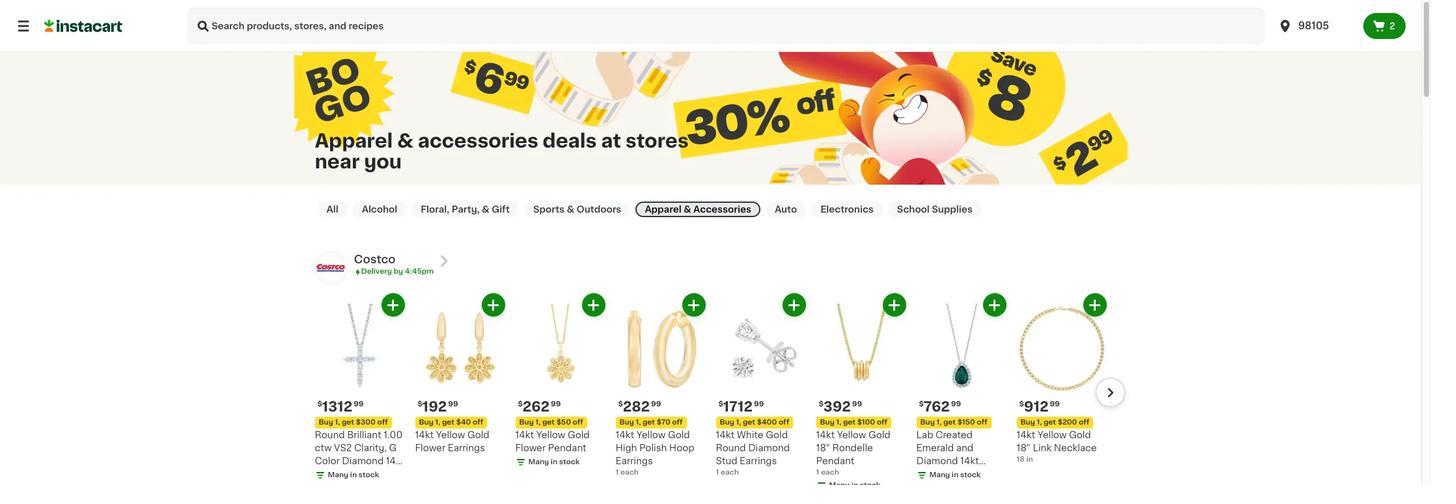 Task type: vqa. For each thing, say whether or not it's contained in the screenshot.
4th 99 from left
yes



Task type: describe. For each thing, give the bounding box(es) containing it.
get for 192
[[442, 420, 455, 427]]

polish
[[640, 444, 667, 454]]

$ for 762
[[919, 401, 924, 409]]

99 for 262
[[551, 401, 561, 409]]

1, for 762
[[937, 420, 942, 427]]

off for 192
[[473, 420, 484, 427]]

buy 1, get $150 off
[[921, 420, 988, 427]]

gold inside lab created emerald and diamond 14kt white gold pendant
[[946, 471, 968, 480]]

accessories
[[418, 131, 539, 150]]

diamond for gold
[[748, 444, 790, 454]]

auto link
[[766, 202, 806, 218]]

school supplies
[[897, 205, 973, 214]]

get for 1712
[[743, 420, 755, 427]]

round inside round brilliant 1.00 ctw vs2 clarity, g color diamond 14kt white gold cross pendant
[[315, 431, 345, 441]]

yellow for pendant
[[537, 431, 566, 441]]

$ 282 99
[[618, 401, 661, 414]]

buy for 912
[[1021, 420, 1035, 427]]

lab created emerald and diamond 14kt white gold pendant
[[917, 431, 979, 486]]

1312
[[322, 401, 352, 414]]

$150
[[958, 420, 975, 427]]

262
[[523, 401, 550, 414]]

earrings for 282
[[616, 457, 653, 467]]

each for 1712
[[721, 470, 739, 477]]

supplies
[[932, 205, 973, 214]]

many for 262
[[529, 459, 549, 467]]

1, for 282
[[636, 420, 641, 427]]

many for 1312
[[328, 472, 349, 480]]

1 for 282
[[616, 470, 619, 477]]

floral,
[[421, 205, 450, 214]]

99 for 762
[[951, 401, 961, 409]]

14kt white gold round diamond stud earrings 1 each
[[716, 431, 790, 477]]

2 button
[[1364, 13, 1406, 39]]

$ 762 99
[[919, 401, 961, 414]]

18
[[1017, 457, 1025, 464]]

sports
[[533, 205, 565, 214]]

add image for 1312
[[385, 298, 401, 314]]

1, for 392
[[837, 420, 842, 427]]

gift
[[492, 205, 510, 214]]

off for 1312
[[377, 420, 388, 427]]

99 for 912
[[1050, 401, 1060, 409]]

created
[[936, 431, 973, 441]]

many in stock for 1312
[[328, 472, 379, 480]]

99 for 282
[[651, 401, 661, 409]]

stock for 1312
[[359, 472, 379, 480]]

14kt for 14kt yellow gold flower earrings
[[415, 431, 434, 441]]

costco
[[354, 255, 396, 265]]

rondelle
[[833, 444, 873, 454]]

at
[[601, 131, 621, 150]]

white inside round brilliant 1.00 ctw vs2 clarity, g color diamond 14kt white gold cross pendant
[[315, 471, 342, 480]]

and
[[957, 444, 974, 454]]

$ 1312 99
[[318, 401, 364, 414]]

gold for 14kt yellow gold 18" link necklace 18 in
[[1069, 431, 1091, 441]]

floral, party, & gift link
[[412, 202, 519, 218]]

many for 762
[[930, 472, 950, 480]]

apparel for apparel & accessories deals at stores near you
[[315, 131, 393, 150]]

buy 1, get $300 off
[[319, 420, 388, 427]]

electronics
[[821, 205, 874, 214]]

high
[[616, 444, 637, 454]]

192
[[423, 401, 447, 414]]

$ for 1312
[[318, 401, 322, 409]]

product group containing 1312
[[315, 294, 405, 486]]

$ 262 99
[[518, 401, 561, 414]]

g
[[389, 444, 397, 454]]

$ 392 99
[[819, 401, 862, 414]]

get for 1312
[[342, 420, 354, 427]]

off for 392
[[877, 420, 888, 427]]

get for 392
[[843, 420, 856, 427]]

14kt yellow gold flower pendant
[[516, 431, 590, 454]]

99 for 1712
[[754, 401, 764, 409]]

item carousel region
[[297, 294, 1125, 486]]

stores
[[626, 131, 689, 150]]

apparel & accessories deals at stores near you main content
[[0, 0, 1422, 486]]

1, for 262
[[536, 420, 541, 427]]

$ 192 99
[[418, 401, 458, 414]]

14kt for 14kt yellow gold flower pendant
[[516, 431, 534, 441]]

1 for 1712
[[716, 470, 719, 477]]

near
[[315, 152, 360, 171]]

1.00
[[384, 431, 403, 441]]

delivery by 4:45pm
[[361, 268, 434, 276]]

stud
[[716, 457, 738, 467]]

you
[[364, 152, 402, 171]]

many in stock for 262
[[529, 459, 580, 467]]

2
[[1390, 21, 1396, 31]]

off for 912
[[1079, 420, 1090, 427]]

sports & outdoors
[[533, 205, 622, 214]]

buy 1, get $100 off
[[820, 420, 888, 427]]

vs2
[[334, 444, 352, 454]]

buy 1, get $50 off
[[519, 420, 584, 427]]

yellow for polish
[[637, 431, 666, 441]]

outdoors
[[577, 205, 622, 214]]

round brilliant 1.00 ctw vs2 clarity, g color diamond 14kt white gold cross pendant
[[315, 431, 405, 486]]

alcohol link
[[353, 202, 407, 218]]

1, for 1712
[[736, 420, 741, 427]]

$ for 282
[[618, 401, 623, 409]]

14kt yellow gold high polish hoop earrings 1 each
[[616, 431, 695, 477]]

14kt for 14kt yellow gold 18" rondelle pendant 1 each
[[816, 431, 835, 441]]

1712
[[724, 401, 753, 414]]

buy 1, get $70 off
[[620, 420, 683, 427]]

apparel & accessories link
[[636, 202, 761, 218]]

912
[[1024, 401, 1049, 414]]

$70
[[657, 420, 671, 427]]

cross
[[368, 471, 395, 480]]

product group containing 192
[[415, 294, 505, 456]]

$300
[[356, 420, 376, 427]]

14kt yellow gold flower earrings
[[415, 431, 490, 454]]

$ for 392
[[819, 401, 824, 409]]

in for 1312
[[350, 472, 357, 480]]

buy 1, get $200 off
[[1021, 420, 1090, 427]]

off for 282
[[672, 420, 683, 427]]

stock for 762
[[961, 472, 981, 480]]

ctw
[[315, 444, 332, 454]]

14kt yellow gold 18" link necklace 18 in
[[1017, 431, 1097, 464]]

$100
[[858, 420, 875, 427]]

apparel for apparel & accessories
[[645, 205, 682, 214]]

apparel & accessories
[[645, 205, 752, 214]]

earrings for 1712
[[740, 457, 777, 467]]

14kt yellow gold 18" rondelle pendant 1 each
[[816, 431, 891, 477]]

buy for 392
[[820, 420, 835, 427]]

$ 912 99
[[1020, 401, 1060, 414]]

4:45pm
[[405, 268, 434, 276]]

1 inside 14kt yellow gold 18" rondelle pendant 1 each
[[816, 470, 819, 477]]

buy for 192
[[419, 420, 434, 427]]

school supplies link
[[888, 202, 982, 218]]

99 for 1312
[[354, 401, 364, 409]]

14kt for 14kt white gold round diamond stud earrings 1 each
[[716, 431, 735, 441]]

$ 1712 99
[[719, 401, 764, 414]]

18" for rondelle
[[816, 444, 830, 454]]

18" for link
[[1017, 444, 1031, 454]]

necklace
[[1054, 444, 1097, 454]]

add image for 762
[[987, 298, 1003, 314]]



Task type: locate. For each thing, give the bounding box(es) containing it.
1 horizontal spatial 1
[[716, 470, 719, 477]]

flower for 262
[[516, 444, 546, 454]]

4 add image from the left
[[786, 298, 802, 314]]

2 buy from the left
[[419, 420, 434, 427]]

1, down "$ 192 99" at left bottom
[[435, 420, 440, 427]]

yellow down buy 1, get $200 off
[[1038, 431, 1067, 441]]

gold for 14kt yellow gold flower earrings
[[468, 431, 490, 441]]

99 up buy 1, get $70 off
[[651, 401, 661, 409]]

buy down 392
[[820, 420, 835, 427]]

99 inside $ 1312 99
[[354, 401, 364, 409]]

$ inside $ 1712 99
[[719, 401, 724, 409]]

& for sports & outdoors
[[567, 205, 575, 214]]

1 1 from the left
[[616, 470, 619, 477]]

Search field
[[188, 8, 1265, 44]]

2 horizontal spatial each
[[821, 470, 839, 477]]

1 buy from the left
[[319, 420, 333, 427]]

4 $ from the left
[[618, 401, 623, 409]]

1 get from the left
[[342, 420, 354, 427]]

in right 18
[[1027, 457, 1033, 464]]

1 horizontal spatial diamond
[[748, 444, 790, 454]]

8 get from the left
[[1044, 420, 1056, 427]]

many down color
[[328, 472, 349, 480]]

2 yellow from the left
[[537, 431, 566, 441]]

buy for 1712
[[720, 420, 735, 427]]

& for apparel & accessories
[[684, 205, 691, 214]]

link
[[1033, 444, 1052, 454]]

many down emerald
[[930, 472, 950, 480]]

yellow
[[436, 431, 465, 441], [537, 431, 566, 441], [637, 431, 666, 441], [837, 431, 866, 441], [1038, 431, 1067, 441]]

4 off from the left
[[672, 420, 683, 427]]

0 horizontal spatial round
[[315, 431, 345, 441]]

1, down $ 392 99
[[837, 420, 842, 427]]

14kt inside lab created emerald and diamond 14kt white gold pendant
[[961, 457, 979, 467]]

5 get from the left
[[743, 420, 755, 427]]

add image for 392
[[886, 298, 903, 314]]

99 up buy 1, get $400 off
[[754, 401, 764, 409]]

$50
[[557, 420, 571, 427]]

1, for 1312
[[335, 420, 340, 427]]

stock down and
[[961, 472, 981, 480]]

1 flower from the left
[[415, 444, 446, 454]]

7 get from the left
[[944, 420, 956, 427]]

product group containing 1712
[[716, 294, 806, 479]]

1 horizontal spatial apparel
[[645, 205, 682, 214]]

off right $70
[[672, 420, 683, 427]]

each down stud
[[721, 470, 739, 477]]

lab
[[917, 431, 934, 441]]

many in stock down and
[[930, 472, 981, 480]]

5 $ from the left
[[719, 401, 724, 409]]

sports & outdoors link
[[524, 202, 631, 218]]

many in stock down 14kt yellow gold flower pendant
[[529, 459, 580, 467]]

get
[[342, 420, 354, 427], [442, 420, 455, 427], [543, 420, 555, 427], [643, 420, 655, 427], [743, 420, 755, 427], [843, 420, 856, 427], [944, 420, 956, 427], [1044, 420, 1056, 427]]

& inside apparel & accessories deals at stores near you
[[397, 131, 414, 150]]

get for 282
[[643, 420, 655, 427]]

many in stock down vs2
[[328, 472, 379, 480]]

flower
[[415, 444, 446, 454], [516, 444, 546, 454]]

flower inside 14kt yellow gold flower earrings
[[415, 444, 446, 454]]

99 inside $ 282 99
[[651, 401, 661, 409]]

brilliant
[[347, 431, 381, 441]]

get left $70
[[643, 420, 655, 427]]

earrings down high
[[616, 457, 653, 467]]

1, down the 1312
[[335, 420, 340, 427]]

get left $200
[[1044, 420, 1056, 427]]

2 each from the left
[[721, 470, 739, 477]]

gold down $40
[[468, 431, 490, 441]]

99 up buy 1, get $150 off
[[951, 401, 961, 409]]

diamond down $400
[[748, 444, 790, 454]]

in for 762
[[952, 472, 959, 480]]

add image for 262
[[586, 298, 602, 314]]

each down high
[[621, 470, 639, 477]]

earrings down $40
[[448, 444, 485, 454]]

14kt down buy 1, get $40 off on the left of the page
[[415, 431, 434, 441]]

8 product group from the left
[[1017, 294, 1107, 466]]

pendant
[[548, 444, 587, 454], [816, 457, 855, 467], [315, 484, 353, 486], [917, 484, 955, 486]]

buy for 762
[[921, 420, 935, 427]]

off right $200
[[1079, 420, 1090, 427]]

1 horizontal spatial many
[[529, 459, 549, 467]]

many in stock for 762
[[930, 472, 981, 480]]

product group containing 912
[[1017, 294, 1107, 466]]

$ inside "$ 192 99"
[[418, 401, 423, 409]]

3 product group from the left
[[516, 294, 605, 469]]

7 buy from the left
[[921, 420, 935, 427]]

1 1, from the left
[[335, 420, 340, 427]]

98105 button
[[1270, 8, 1364, 44]]

8 1, from the left
[[1037, 420, 1042, 427]]

stock for 262
[[559, 459, 580, 467]]

2 off from the left
[[473, 420, 484, 427]]

14kt inside 14kt yellow gold 18" link necklace 18 in
[[1017, 431, 1036, 441]]

round up ctw
[[315, 431, 345, 441]]

add image for 282
[[686, 298, 702, 314]]

add image for 912
[[1087, 298, 1103, 314]]

get down $ 1312 99
[[342, 420, 354, 427]]

buy for 262
[[519, 420, 534, 427]]

$200
[[1058, 420, 1078, 427]]

8 buy from the left
[[1021, 420, 1035, 427]]

buy down 282
[[620, 420, 634, 427]]

$ inside $ 1312 99
[[318, 401, 322, 409]]

each inside 14kt white gold round diamond stud earrings 1 each
[[721, 470, 739, 477]]

14kt inside 14kt yellow gold flower pendant
[[516, 431, 534, 441]]

14kt for 14kt yellow gold 18" link necklace 18 in
[[1017, 431, 1036, 441]]

$400
[[757, 420, 777, 427]]

1 vertical spatial apparel
[[645, 205, 682, 214]]

gold inside 14kt yellow gold 18" link necklace 18 in
[[1069, 431, 1091, 441]]

gold up necklace
[[1069, 431, 1091, 441]]

hoop
[[669, 444, 695, 454]]

2 horizontal spatial earrings
[[740, 457, 777, 467]]

3 $ from the left
[[518, 401, 523, 409]]

add image
[[586, 298, 602, 314], [886, 298, 903, 314]]

earrings inside 14kt yellow gold high polish hoop earrings 1 each
[[616, 457, 653, 467]]

14kt inside 14kt yellow gold flower earrings
[[415, 431, 434, 441]]

6 1, from the left
[[837, 420, 842, 427]]

gold inside 14kt yellow gold flower pendant
[[568, 431, 590, 441]]

5 add image from the left
[[987, 298, 1003, 314]]

2 1 from the left
[[716, 470, 719, 477]]

0 horizontal spatial many
[[328, 472, 349, 480]]

emerald
[[917, 444, 954, 454]]

pendant inside round brilliant 1.00 ctw vs2 clarity, g color diamond 14kt white gold cross pendant
[[315, 484, 353, 486]]

each inside 14kt yellow gold 18" rondelle pendant 1 each
[[821, 470, 839, 477]]

gold inside 14kt yellow gold high polish hoop earrings 1 each
[[668, 431, 690, 441]]

earrings inside 14kt white gold round diamond stud earrings 1 each
[[740, 457, 777, 467]]

3 off from the left
[[573, 420, 584, 427]]

product group containing 392
[[816, 294, 906, 486]]

0 horizontal spatial 1
[[616, 470, 619, 477]]

buy
[[319, 420, 333, 427], [419, 420, 434, 427], [519, 420, 534, 427], [620, 420, 634, 427], [720, 420, 735, 427], [820, 420, 835, 427], [921, 420, 935, 427], [1021, 420, 1035, 427]]

18" up 18
[[1017, 444, 1031, 454]]

1 horizontal spatial add image
[[886, 298, 903, 314]]

buy for 282
[[620, 420, 634, 427]]

0 horizontal spatial flower
[[415, 444, 446, 454]]

$ up buy 1, get $70 off
[[618, 401, 623, 409]]

2 horizontal spatial many in stock
[[930, 472, 981, 480]]

gold inside 14kt yellow gold flower earrings
[[468, 431, 490, 441]]

white down emerald
[[917, 471, 943, 480]]

14kt
[[415, 431, 434, 441], [516, 431, 534, 441], [616, 431, 634, 441], [716, 431, 735, 441], [816, 431, 835, 441], [1017, 431, 1036, 441], [386, 457, 405, 467], [961, 457, 979, 467]]

3 add image from the left
[[686, 298, 702, 314]]

in down 14kt yellow gold flower pendant
[[551, 459, 558, 467]]

1 horizontal spatial each
[[721, 470, 739, 477]]

& up the you
[[397, 131, 414, 150]]

4 product group from the left
[[616, 294, 706, 479]]

0 horizontal spatial many in stock
[[328, 472, 379, 480]]

2 horizontal spatial many
[[930, 472, 950, 480]]

0 vertical spatial round
[[315, 431, 345, 441]]

392
[[824, 401, 851, 414]]

2 flower from the left
[[516, 444, 546, 454]]

2 18" from the left
[[1017, 444, 1031, 454]]

5 1, from the left
[[736, 420, 741, 427]]

6 product group from the left
[[816, 294, 906, 486]]

product group containing 282
[[616, 294, 706, 479]]

diamond for emerald
[[917, 457, 958, 467]]

1 99 from the left
[[354, 401, 364, 409]]

1 horizontal spatial earrings
[[616, 457, 653, 467]]

yellow down buy 1, get $40 off on the left of the page
[[436, 431, 465, 441]]

flower for 192
[[415, 444, 446, 454]]

off up 1.00
[[377, 420, 388, 427]]

14kt inside 14kt yellow gold high polish hoop earrings 1 each
[[616, 431, 634, 441]]

5 buy from the left
[[720, 420, 735, 427]]

pendant down rondelle
[[816, 457, 855, 467]]

3 99 from the left
[[551, 401, 561, 409]]

product group
[[315, 294, 405, 486], [415, 294, 505, 456], [516, 294, 605, 469], [616, 294, 706, 479], [716, 294, 806, 479], [816, 294, 906, 486], [917, 294, 1007, 486], [1017, 294, 1107, 466]]

stock
[[559, 459, 580, 467], [359, 472, 379, 480], [961, 472, 981, 480]]

each down rondelle
[[821, 470, 839, 477]]

gold down $50
[[568, 431, 590, 441]]

6 buy from the left
[[820, 420, 835, 427]]

1 horizontal spatial many in stock
[[529, 459, 580, 467]]

1,
[[335, 420, 340, 427], [435, 420, 440, 427], [536, 420, 541, 427], [636, 420, 641, 427], [736, 420, 741, 427], [837, 420, 842, 427], [937, 420, 942, 427], [1037, 420, 1042, 427]]

1, down $ 282 99
[[636, 420, 641, 427]]

white
[[737, 431, 764, 441], [315, 471, 342, 480], [917, 471, 943, 480]]

1 vertical spatial round
[[716, 444, 746, 454]]

round up stud
[[716, 444, 746, 454]]

all
[[327, 205, 338, 214]]

color
[[315, 457, 340, 467]]

many down 14kt yellow gold flower pendant
[[529, 459, 549, 467]]

add image for 1712
[[786, 298, 802, 314]]

buy down 192
[[419, 420, 434, 427]]

4 99 from the left
[[651, 401, 661, 409]]

all link
[[318, 202, 348, 218]]

99 up "buy 1, get $50 off"
[[551, 401, 561, 409]]

1 horizontal spatial stock
[[559, 459, 580, 467]]

clarity,
[[354, 444, 387, 454]]

diamond down clarity,
[[342, 457, 384, 467]]

2 add image from the left
[[886, 298, 903, 314]]

3 each from the left
[[821, 470, 839, 477]]

get for 262
[[543, 420, 555, 427]]

$ up buy 1, get $100 off
[[819, 401, 824, 409]]

2 1, from the left
[[435, 420, 440, 427]]

8 off from the left
[[1079, 420, 1090, 427]]

2 get from the left
[[442, 420, 455, 427]]

pendant inside 14kt yellow gold 18" rondelle pendant 1 each
[[816, 457, 855, 467]]

gold for 14kt yellow gold flower pendant
[[568, 431, 590, 441]]

2 horizontal spatial stock
[[961, 472, 981, 480]]

off right $40
[[473, 420, 484, 427]]

5 product group from the left
[[716, 294, 806, 479]]

99 for 192
[[448, 401, 458, 409]]

off right $150
[[977, 420, 988, 427]]

14kt up high
[[616, 431, 634, 441]]

8 99 from the left
[[1050, 401, 1060, 409]]

& for apparel & accessories deals at stores near you
[[397, 131, 414, 150]]

gold down $400
[[766, 431, 788, 441]]

1 yellow from the left
[[436, 431, 465, 441]]

1 inside 14kt yellow gold high polish hoop earrings 1 each
[[616, 470, 619, 477]]

yellow inside 14kt yellow gold flower earrings
[[436, 431, 465, 441]]

accessories
[[694, 205, 752, 214]]

yellow inside 14kt yellow gold 18" rondelle pendant 1 each
[[837, 431, 866, 441]]

99 inside "$ 192 99"
[[448, 401, 458, 409]]

in inside 14kt yellow gold 18" link necklace 18 in
[[1027, 457, 1033, 464]]

earrings
[[448, 444, 485, 454], [616, 457, 653, 467], [740, 457, 777, 467]]

get up created
[[944, 420, 956, 427]]

alcohol
[[362, 205, 397, 214]]

4 get from the left
[[643, 420, 655, 427]]

gold for 14kt white gold round diamond stud earrings 1 each
[[766, 431, 788, 441]]

99 up buy 1, get $40 off on the left of the page
[[448, 401, 458, 409]]

3 yellow from the left
[[637, 431, 666, 441]]

2 horizontal spatial white
[[917, 471, 943, 480]]

7 $ from the left
[[919, 401, 924, 409]]

14kt up the link
[[1017, 431, 1036, 441]]

get for 762
[[944, 420, 956, 427]]

yellow inside 14kt yellow gold 18" link necklace 18 in
[[1038, 431, 1067, 441]]

14kt inside 14kt white gold round diamond stud earrings 1 each
[[716, 431, 735, 441]]

yellow down "buy 1, get $50 off"
[[537, 431, 566, 441]]

flower down buy 1, get $40 off on the left of the page
[[415, 444, 446, 454]]

99 up buy 1, get $300 off
[[354, 401, 364, 409]]

3 1, from the left
[[536, 420, 541, 427]]

1
[[616, 470, 619, 477], [716, 470, 719, 477], [816, 470, 819, 477]]

pendant down emerald
[[917, 484, 955, 486]]

stock down 14kt yellow gold flower pendant
[[559, 459, 580, 467]]

$ up buy 1, get $200 off
[[1020, 401, 1024, 409]]

0 horizontal spatial 18"
[[816, 444, 830, 454]]

4 yellow from the left
[[837, 431, 866, 441]]

$ inside $ 762 99
[[919, 401, 924, 409]]

1, down 1712
[[736, 420, 741, 427]]

14kt down "buy 1, get $50 off"
[[516, 431, 534, 441]]

instacart logo image
[[44, 18, 122, 34]]

0 horizontal spatial stock
[[359, 472, 379, 480]]

yellow inside 14kt yellow gold flower pendant
[[537, 431, 566, 441]]

5 99 from the left
[[754, 401, 764, 409]]

add image
[[385, 298, 401, 314], [485, 298, 502, 314], [686, 298, 702, 314], [786, 298, 802, 314], [987, 298, 1003, 314], [1087, 298, 1103, 314]]

buy for 1312
[[319, 420, 333, 427]]

off for 1712
[[779, 420, 789, 427]]

2 product group from the left
[[415, 294, 505, 456]]

gold left cross
[[344, 471, 366, 480]]

get left $100
[[843, 420, 856, 427]]

buy down the 1312
[[319, 420, 333, 427]]

apparel left accessories
[[645, 205, 682, 214]]

1 each from the left
[[621, 470, 639, 477]]

$ for 192
[[418, 401, 423, 409]]

3 get from the left
[[543, 420, 555, 427]]

diamond inside lab created emerald and diamond 14kt white gold pendant
[[917, 457, 958, 467]]

diamond inside round brilliant 1.00 ctw vs2 clarity, g color diamond 14kt white gold cross pendant
[[342, 457, 384, 467]]

1 horizontal spatial round
[[716, 444, 746, 454]]

6 off from the left
[[877, 420, 888, 427]]

stock down clarity,
[[359, 472, 379, 480]]

white down buy 1, get $400 off
[[737, 431, 764, 441]]

gold for 14kt yellow gold 18" rondelle pendant 1 each
[[869, 431, 891, 441]]

0 horizontal spatial earrings
[[448, 444, 485, 454]]

$ for 912
[[1020, 401, 1024, 409]]

1 $ from the left
[[318, 401, 322, 409]]

0 horizontal spatial diamond
[[342, 457, 384, 467]]

1, down $ 762 99
[[937, 420, 942, 427]]

14kt up stud
[[716, 431, 735, 441]]

6 get from the left
[[843, 420, 856, 427]]

white inside 14kt white gold round diamond stud earrings 1 each
[[737, 431, 764, 441]]

earrings inside 14kt yellow gold flower earrings
[[448, 444, 485, 454]]

electronics link
[[812, 202, 883, 218]]

$ inside $ 282 99
[[618, 401, 623, 409]]

1 horizontal spatial 18"
[[1017, 444, 1031, 454]]

1, for 912
[[1037, 420, 1042, 427]]

1 horizontal spatial flower
[[516, 444, 546, 454]]

99 up buy 1, get $200 off
[[1050, 401, 1060, 409]]

off for 762
[[977, 420, 988, 427]]

14kt inside 14kt yellow gold 18" rondelle pendant 1 each
[[816, 431, 835, 441]]

diamond
[[748, 444, 790, 454], [342, 457, 384, 467], [917, 457, 958, 467]]

18" inside 14kt yellow gold 18" rondelle pendant 1 each
[[816, 444, 830, 454]]

4 buy from the left
[[620, 420, 634, 427]]

flower inside 14kt yellow gold flower pendant
[[516, 444, 546, 454]]

many in stock
[[529, 459, 580, 467], [328, 472, 379, 480], [930, 472, 981, 480]]

get left $50
[[543, 420, 555, 427]]

each for 282
[[621, 470, 639, 477]]

1 add image from the left
[[385, 298, 401, 314]]

1, for 192
[[435, 420, 440, 427]]

buy 1, get $400 off
[[720, 420, 789, 427]]

1 product group from the left
[[315, 294, 405, 486]]

yellow for link
[[1038, 431, 1067, 441]]

buy down 912
[[1021, 420, 1035, 427]]

$ for 262
[[518, 401, 523, 409]]

$ up buy 1, get $400 off
[[719, 401, 724, 409]]

$ for 1712
[[719, 401, 724, 409]]

3 1 from the left
[[816, 470, 819, 477]]

buy down 1712
[[720, 420, 735, 427]]

yellow for rondelle
[[837, 431, 866, 441]]

round
[[315, 431, 345, 441], [716, 444, 746, 454]]

gold inside 14kt yellow gold 18" rondelle pendant 1 each
[[869, 431, 891, 441]]

5 yellow from the left
[[1038, 431, 1067, 441]]

14kt up rondelle
[[816, 431, 835, 441]]

in
[[1027, 457, 1033, 464], [551, 459, 558, 467], [350, 472, 357, 480], [952, 472, 959, 480]]

many
[[529, 459, 549, 467], [328, 472, 349, 480], [930, 472, 950, 480]]

99 inside $ 762 99
[[951, 401, 961, 409]]

7 1, from the left
[[937, 420, 942, 427]]

diamond inside 14kt white gold round diamond stud earrings 1 each
[[748, 444, 790, 454]]

$40
[[456, 420, 471, 427]]

0 horizontal spatial add image
[[586, 298, 602, 314]]

98105
[[1299, 21, 1330, 31]]

1 horizontal spatial white
[[737, 431, 764, 441]]

yellow inside 14kt yellow gold high polish hoop earrings 1 each
[[637, 431, 666, 441]]

6 $ from the left
[[819, 401, 824, 409]]

gold for 14kt yellow gold high polish hoop earrings 1 each
[[668, 431, 690, 441]]

3 buy from the left
[[519, 420, 534, 427]]

2 $ from the left
[[418, 401, 423, 409]]

gold down and
[[946, 471, 968, 480]]

gold down $100
[[869, 431, 891, 441]]

99 inside the $ 912 99
[[1050, 401, 1060, 409]]

gold inside round brilliant 1.00 ctw vs2 clarity, g color diamond 14kt white gold cross pendant
[[344, 471, 366, 480]]

1 inside 14kt white gold round diamond stud earrings 1 each
[[716, 470, 719, 477]]

4 1, from the left
[[636, 420, 641, 427]]

99 for 392
[[852, 401, 862, 409]]

get for 912
[[1044, 420, 1056, 427]]

14kt inside round brilliant 1.00 ctw vs2 clarity, g color diamond 14kt white gold cross pendant
[[386, 457, 405, 467]]

14kt for 14kt yellow gold high polish hoop earrings 1 each
[[616, 431, 634, 441]]

99 up buy 1, get $100 off
[[852, 401, 862, 409]]

in left cross
[[350, 472, 357, 480]]

product group containing 762
[[917, 294, 1007, 486]]

& left gift
[[482, 205, 490, 214]]

gold inside 14kt white gold round diamond stud earrings 1 each
[[766, 431, 788, 441]]

8 $ from the left
[[1020, 401, 1024, 409]]

98105 button
[[1278, 8, 1356, 44]]

pendant down $50
[[548, 444, 587, 454]]

& right sports at the top left of the page
[[567, 205, 575, 214]]

diamond down emerald
[[917, 457, 958, 467]]

18" left rondelle
[[816, 444, 830, 454]]

$ up the "lab"
[[919, 401, 924, 409]]

delivery
[[361, 268, 392, 276]]

None search field
[[188, 8, 1265, 44]]

costco image
[[315, 253, 346, 284]]

off
[[377, 420, 388, 427], [473, 420, 484, 427], [573, 420, 584, 427], [672, 420, 683, 427], [779, 420, 789, 427], [877, 420, 888, 427], [977, 420, 988, 427], [1079, 420, 1090, 427]]

auto
[[775, 205, 797, 214]]

yellow for earrings
[[436, 431, 465, 441]]

762
[[924, 401, 950, 414]]

2 add image from the left
[[485, 298, 502, 314]]

0 horizontal spatial white
[[315, 471, 342, 480]]

18" inside 14kt yellow gold 18" link necklace 18 in
[[1017, 444, 1031, 454]]

apparel & accessories deals at stores near you
[[315, 131, 689, 171]]

add image for 192
[[485, 298, 502, 314]]

6 99 from the left
[[852, 401, 862, 409]]

2 99 from the left
[[448, 401, 458, 409]]

$ inside the $ 912 99
[[1020, 401, 1024, 409]]

buy 1, get $40 off
[[419, 420, 484, 427]]

white inside lab created emerald and diamond 14kt white gold pendant
[[917, 471, 943, 480]]

get down $ 1712 99
[[743, 420, 755, 427]]

1 add image from the left
[[586, 298, 602, 314]]

pendant inside 14kt yellow gold flower pendant
[[548, 444, 587, 454]]

&
[[397, 131, 414, 150], [482, 205, 490, 214], [567, 205, 575, 214], [684, 205, 691, 214]]

off for 262
[[573, 420, 584, 427]]

white down color
[[315, 471, 342, 480]]

2 horizontal spatial 1
[[816, 470, 819, 477]]

gold up hoop
[[668, 431, 690, 441]]

round inside 14kt white gold round diamond stud earrings 1 each
[[716, 444, 746, 454]]

apparel
[[315, 131, 393, 150], [645, 205, 682, 214]]

$ inside $ 392 99
[[819, 401, 824, 409]]

5 off from the left
[[779, 420, 789, 427]]

7 99 from the left
[[951, 401, 961, 409]]

7 product group from the left
[[917, 294, 1007, 486]]

6 add image from the left
[[1087, 298, 1103, 314]]

& left accessories
[[684, 205, 691, 214]]

1 off from the left
[[377, 420, 388, 427]]

7 off from the left
[[977, 420, 988, 427]]

$ inside $ 262 99
[[518, 401, 523, 409]]

14kt down 'g'
[[386, 457, 405, 467]]

each inside 14kt yellow gold high polish hoop earrings 1 each
[[621, 470, 639, 477]]

2 horizontal spatial diamond
[[917, 457, 958, 467]]

14kt down and
[[961, 457, 979, 467]]

0 vertical spatial apparel
[[315, 131, 393, 150]]

99 inside $ 1712 99
[[754, 401, 764, 409]]

earrings right stud
[[740, 457, 777, 467]]

282
[[623, 401, 650, 414]]

0 horizontal spatial apparel
[[315, 131, 393, 150]]

pendant inside lab created emerald and diamond 14kt white gold pendant
[[917, 484, 955, 486]]

deals
[[543, 131, 597, 150]]

1 18" from the left
[[816, 444, 830, 454]]

in for 262
[[551, 459, 558, 467]]

floral, party, & gift
[[421, 205, 510, 214]]

$ up buy 1, get $40 off on the left of the page
[[418, 401, 423, 409]]

99 inside $ 262 99
[[551, 401, 561, 409]]

0 horizontal spatial each
[[621, 470, 639, 477]]

$
[[318, 401, 322, 409], [418, 401, 423, 409], [518, 401, 523, 409], [618, 401, 623, 409], [719, 401, 724, 409], [819, 401, 824, 409], [919, 401, 924, 409], [1020, 401, 1024, 409]]

by
[[394, 268, 403, 276]]

flower down "buy 1, get $50 off"
[[516, 444, 546, 454]]

$ up buy 1, get $300 off
[[318, 401, 322, 409]]

off right $100
[[877, 420, 888, 427]]

1, down the $ 912 99
[[1037, 420, 1042, 427]]

product group containing 262
[[516, 294, 605, 469]]

get left $40
[[442, 420, 455, 427]]

party,
[[452, 205, 480, 214]]

buy up the "lab"
[[921, 420, 935, 427]]

school
[[897, 205, 930, 214]]

apparel inside apparel & accessories deals at stores near you
[[315, 131, 393, 150]]

99 inside $ 392 99
[[852, 401, 862, 409]]



